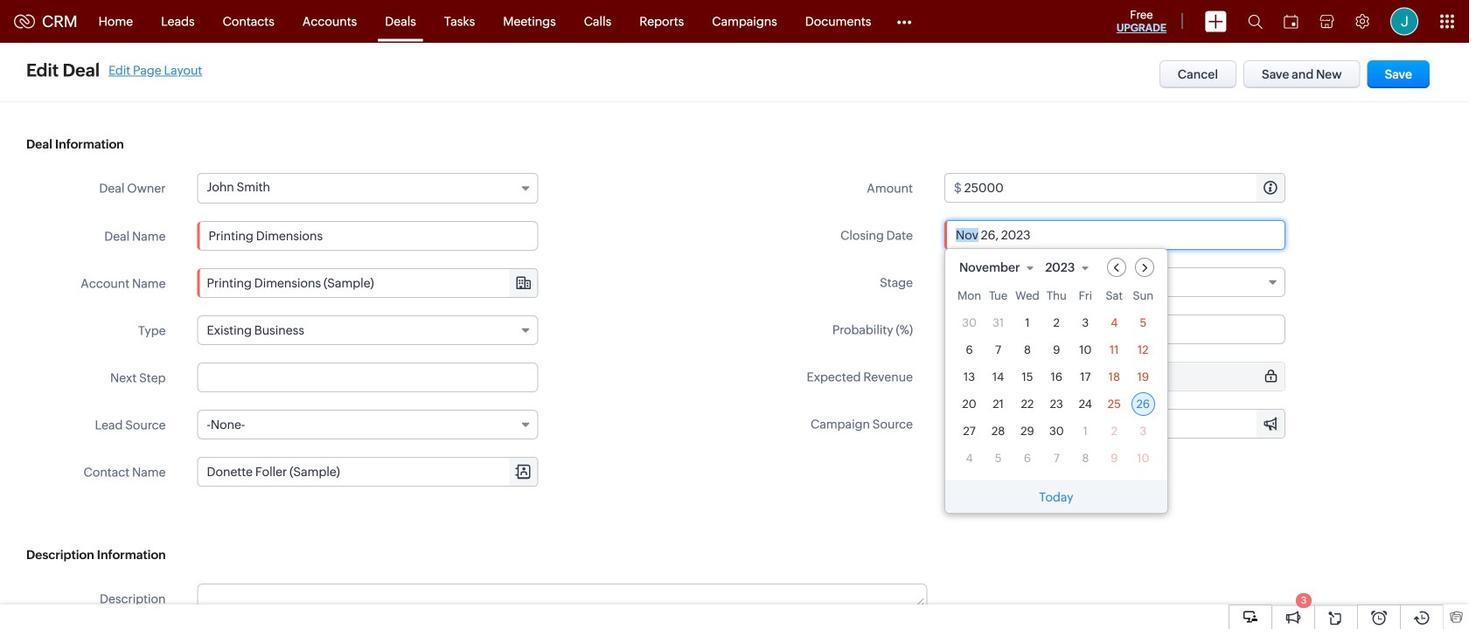 Task type: locate. For each thing, give the bounding box(es) containing it.
5 row from the top
[[958, 393, 1156, 416]]

MMM D, YYYY text field
[[945, 220, 1286, 250]]

3 row from the top
[[958, 339, 1156, 362]]

None field
[[959, 258, 1042, 277], [1045, 258, 1097, 277], [945, 268, 1286, 297], [198, 269, 538, 297], [197, 316, 538, 346], [197, 410, 538, 440], [198, 458, 538, 486], [959, 258, 1042, 277], [1045, 258, 1097, 277], [945, 268, 1286, 297], [198, 269, 538, 297], [197, 316, 538, 346], [197, 410, 538, 440], [198, 458, 538, 486]]

thursday column header
[[1045, 290, 1069, 308]]

calendar image
[[1284, 14, 1299, 28]]

None text field
[[197, 221, 538, 251], [197, 363, 538, 393], [965, 363, 1285, 391], [198, 585, 927, 613], [197, 221, 538, 251], [197, 363, 538, 393], [965, 363, 1285, 391], [198, 585, 927, 613]]

create menu element
[[1195, 0, 1238, 42]]

row
[[958, 290, 1156, 308], [958, 311, 1156, 335], [958, 339, 1156, 362], [958, 366, 1156, 389], [958, 393, 1156, 416], [958, 420, 1156, 444], [958, 447, 1156, 471]]

wednesday column header
[[1016, 290, 1040, 308]]

create menu image
[[1206, 11, 1227, 32]]

Other Modules field
[[886, 7, 923, 35]]

grid
[[946, 286, 1168, 481]]

6 row from the top
[[958, 420, 1156, 444]]

tuesday column header
[[987, 290, 1011, 308]]

None text field
[[965, 174, 1285, 202], [945, 315, 1286, 345], [965, 174, 1285, 202], [945, 315, 1286, 345]]



Task type: describe. For each thing, give the bounding box(es) containing it.
search image
[[1248, 14, 1263, 29]]

logo image
[[14, 14, 35, 28]]

friday column header
[[1074, 290, 1098, 308]]

profile element
[[1381, 0, 1430, 42]]

4 row from the top
[[958, 366, 1156, 389]]

7 row from the top
[[958, 447, 1156, 471]]

saturday column header
[[1103, 290, 1127, 308]]

monday column header
[[958, 290, 982, 308]]

sunday column header
[[1132, 290, 1156, 308]]

1 row from the top
[[958, 290, 1156, 308]]

2 row from the top
[[958, 311, 1156, 335]]

profile image
[[1391, 7, 1419, 35]]

search element
[[1238, 0, 1274, 43]]



Task type: vqa. For each thing, say whether or not it's contained in the screenshot.
sixth ROW
yes



